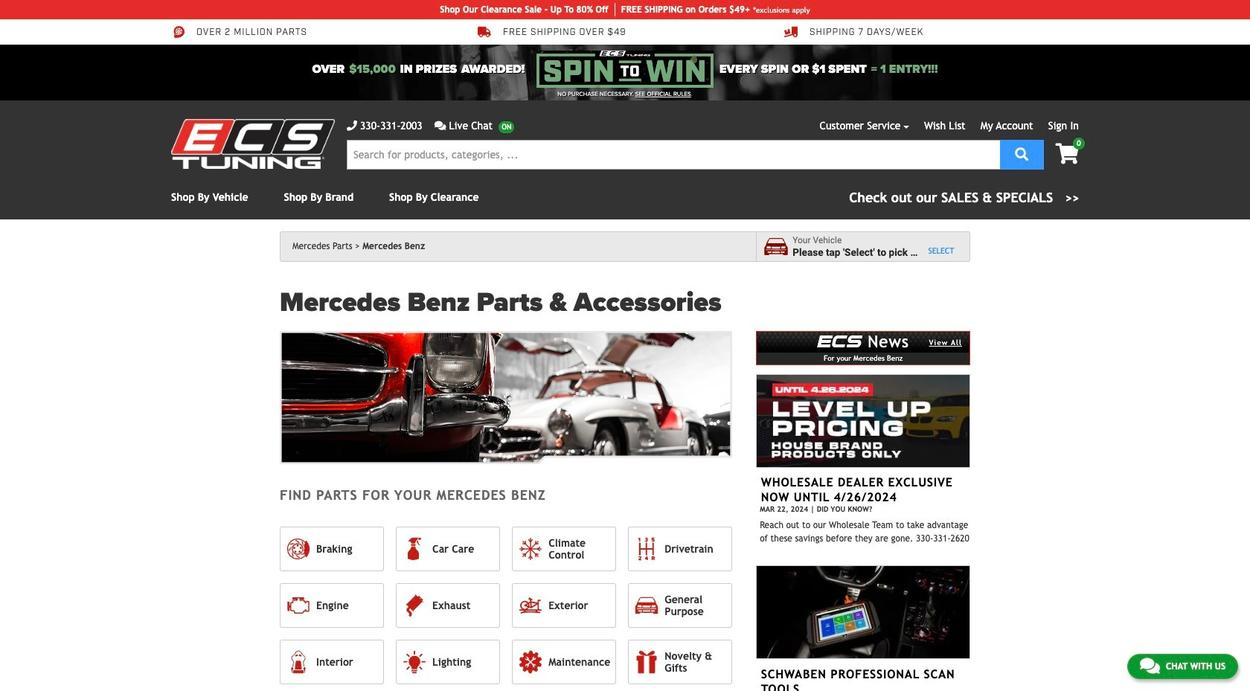 Task type: describe. For each thing, give the bounding box(es) containing it.
phone image
[[347, 121, 357, 131]]

0 horizontal spatial comments image
[[435, 121, 446, 131]]

mercedes benz banner image image
[[280, 331, 733, 464]]

Search text field
[[347, 140, 1001, 170]]

schwaben professional scan tools image
[[757, 566, 971, 660]]



Task type: vqa. For each thing, say whether or not it's contained in the screenshot.
ECS Tuning 'Spin to Win' contest logo
yes



Task type: locate. For each thing, give the bounding box(es) containing it.
search image
[[1016, 147, 1029, 160]]

1 vertical spatial comments image
[[1140, 657, 1161, 675]]

comments image
[[435, 121, 446, 131], [1140, 657, 1161, 675]]

ecs tuning 'spin to win' contest logo image
[[537, 51, 714, 88]]

1 horizontal spatial comments image
[[1140, 657, 1161, 675]]

wholesale dealer exclusive now until 4/26/2024 image
[[757, 374, 971, 468]]

ecs tuning image
[[171, 119, 335, 169]]

0 vertical spatial comments image
[[435, 121, 446, 131]]



